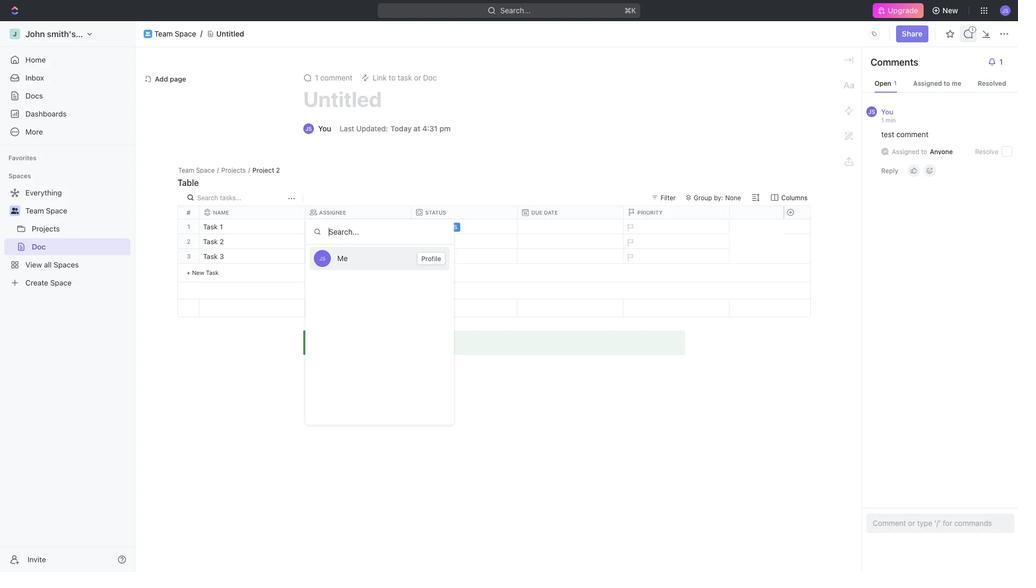 Task type: locate. For each thing, give the bounding box(es) containing it.
user group image inside tree
[[11, 208, 19, 214]]

0 horizontal spatial comment
[[320, 73, 353, 82]]

press space to select this row. row containing 3
[[178, 249, 199, 264]]

team space / projects / project 2 table
[[178, 167, 280, 188]]

projects up all at left top
[[32, 225, 60, 233]]

untitled
[[216, 29, 244, 38], [303, 87, 382, 112]]

0 vertical spatial new
[[943, 6, 958, 15]]

js left me
[[319, 256, 326, 262]]

0 vertical spatial team
[[154, 29, 173, 38]]

0 horizontal spatial new
[[192, 269, 204, 276]]

status
[[425, 209, 446, 216]]

task
[[398, 73, 412, 82]]

upgrade
[[888, 6, 918, 15]]

team space link
[[154, 29, 196, 38], [25, 203, 128, 220]]

2 set priority image from the top
[[622, 235, 638, 251]]

0 vertical spatial you
[[881, 108, 894, 116]]

resolved
[[978, 80, 1006, 87]]

1 vertical spatial new
[[192, 269, 204, 276]]

assigned for assigned to anyone
[[892, 148, 919, 155]]

set priority image
[[622, 220, 638, 236], [622, 235, 638, 251]]

1 vertical spatial to do cell
[[412, 249, 518, 264]]

team space
[[154, 29, 196, 38], [25, 207, 67, 215]]

grid containing task 1
[[178, 206, 812, 318]]

to inside dropdown button
[[389, 73, 396, 82]]

3 row group from the left
[[784, 220, 810, 283]]

2 / from the left
[[248, 167, 250, 174]]

team up table
[[178, 167, 194, 174]]

profile
[[421, 255, 441, 262]]

1 vertical spatial dropdown menu image
[[518, 300, 623, 317]]

2 do from the top
[[428, 254, 437, 261]]

2 for task 2
[[220, 238, 224, 246]]

1 comment
[[315, 73, 353, 82]]

last
[[340, 124, 354, 133]]

row
[[199, 206, 732, 219]]

john smith's workspace
[[25, 29, 122, 39]]

user group image for the team space "link" to the top
[[145, 32, 151, 36]]

assigned left me
[[913, 80, 942, 87]]

everything link
[[4, 185, 128, 202]]

inbox link
[[4, 69, 130, 86]]

cell
[[305, 220, 412, 234], [518, 220, 624, 234], [305, 234, 412, 249], [518, 234, 624, 249], [305, 249, 412, 264], [518, 249, 624, 264]]

to
[[389, 73, 396, 82], [944, 80, 950, 87], [921, 148, 927, 155], [418, 239, 426, 246], [418, 254, 426, 261]]

new down task 3
[[192, 269, 204, 276]]

1 vertical spatial doc
[[32, 243, 46, 251]]

0 vertical spatial assigned
[[913, 80, 942, 87]]

set priority element for task 1
[[622, 220, 638, 236]]

grid
[[178, 206, 812, 318]]

spaces up "create space" link
[[54, 261, 79, 269]]

dashboards
[[25, 110, 67, 118]]

0 horizontal spatial dropdown menu image
[[518, 300, 623, 317]]

0 horizontal spatial untitled
[[216, 29, 244, 38]]

resolve
[[975, 148, 999, 155]]

3 down task 2 at the left of page
[[220, 253, 224, 261]]

you inside you 1 min
[[881, 108, 894, 116]]

create space
[[25, 279, 72, 287]]

2 left task 2 at the left of page
[[187, 238, 191, 245]]

you left last at the top of the page
[[318, 124, 331, 133]]

1 set priority image from the top
[[622, 220, 638, 236]]

new right "upgrade"
[[943, 6, 958, 15]]

3 set priority element from the top
[[622, 250, 638, 266]]

team
[[154, 29, 173, 38], [178, 167, 194, 174], [25, 207, 44, 215]]

0 vertical spatial team space link
[[154, 29, 196, 38]]

1 inside 1 2 3
[[187, 223, 190, 230]]

doc right or
[[423, 73, 437, 82]]

0 horizontal spatial user group image
[[11, 208, 19, 214]]

task up task 2 at the left of page
[[203, 223, 218, 231]]

assignee
[[319, 209, 346, 216]]

1 horizontal spatial comment
[[896, 130, 929, 139]]

2 right project
[[276, 167, 280, 174]]

space down everything link
[[46, 207, 67, 215]]

1 horizontal spatial team space link
[[154, 29, 196, 38]]

⌘k
[[625, 6, 636, 15]]

1 vertical spatial assigned
[[892, 148, 919, 155]]

press space to select this row. row containing 2
[[178, 234, 199, 249]]

projects up tasks...
[[221, 167, 246, 174]]

doc
[[423, 73, 437, 82], [32, 243, 46, 251]]

set priority image for 1
[[622, 220, 638, 236]]

0 horizontal spatial doc
[[32, 243, 46, 251]]

you for you
[[318, 124, 331, 133]]

group by: none
[[694, 194, 741, 202]]

2 inside 'press space to select this row.' row
[[220, 238, 224, 246]]

to for task
[[389, 73, 396, 82]]

0 horizontal spatial team space link
[[25, 203, 128, 220]]

1 vertical spatial team space link
[[25, 203, 128, 220]]

/ left project
[[248, 167, 250, 174]]

1 horizontal spatial /
[[248, 167, 250, 174]]

row group
[[178, 220, 199, 283], [199, 220, 730, 299], [784, 220, 810, 283]]

1 horizontal spatial user group image
[[145, 32, 151, 36]]

create
[[25, 279, 48, 287]]

/
[[217, 167, 219, 174], [248, 167, 250, 174]]

john
[[25, 29, 45, 39]]

team down everything
[[25, 207, 44, 215]]

1 vertical spatial comment
[[896, 130, 929, 139]]

docs
[[25, 91, 43, 100]]

1 vertical spatial projects
[[32, 225, 60, 233]]

0 vertical spatial do
[[428, 239, 437, 246]]

task 1
[[203, 223, 223, 231]]

team inside team space / projects / project 2 table
[[178, 167, 194, 174]]

tree inside sidebar navigation
[[4, 185, 130, 292]]

1 horizontal spatial projects
[[221, 167, 246, 174]]

projects
[[221, 167, 246, 174], [32, 225, 60, 233]]

task down task 1
[[203, 238, 218, 246]]

1 vertical spatial user group image
[[11, 208, 19, 214]]

dropdown menu image inside grid
[[518, 300, 623, 317]]

0 vertical spatial team space
[[154, 29, 196, 38]]

j
[[13, 30, 17, 38]]

1 horizontal spatial dropdown menu image
[[866, 25, 883, 42]]

link
[[373, 73, 387, 82]]

team space for the team space "link" to the top
[[154, 29, 196, 38]]

2 up task 3
[[220, 238, 224, 246]]

assignee button
[[305, 209, 412, 216]]

inbox
[[25, 73, 44, 82]]

to do for task 2
[[418, 239, 437, 246]]

0 horizontal spatial 2
[[187, 238, 191, 245]]

2 row group from the left
[[199, 220, 730, 299]]

set priority element
[[622, 220, 638, 236], [622, 235, 638, 251], [622, 250, 638, 266]]

2 horizontal spatial 2
[[276, 167, 280, 174]]

1 vertical spatial team
[[178, 167, 194, 174]]

me
[[337, 254, 348, 263]]

spaces down favorites button
[[8, 172, 31, 180]]

tree
[[4, 185, 130, 292]]

1 horizontal spatial doc
[[423, 73, 437, 82]]

0 horizontal spatial /
[[217, 167, 219, 174]]

you up min
[[881, 108, 894, 116]]

1 do from the top
[[428, 239, 437, 246]]

Search tasks... text field
[[197, 190, 285, 205]]

do for task 3
[[428, 254, 437, 261]]

0 horizontal spatial 3
[[187, 253, 191, 260]]

js up 1 dropdown button
[[1002, 7, 1009, 13]]

4:31
[[422, 124, 438, 133]]

team space link up page
[[154, 29, 196, 38]]

0 horizontal spatial team
[[25, 207, 44, 215]]

1 2 3
[[187, 223, 191, 260]]

tree containing everything
[[4, 185, 130, 292]]

0 vertical spatial doc
[[423, 73, 437, 82]]

assigned down test comment at the right top of page
[[892, 148, 919, 155]]

0 horizontal spatial projects
[[32, 225, 60, 233]]

team space up page
[[154, 29, 196, 38]]

1 row group from the left
[[178, 220, 199, 283]]

everything
[[25, 189, 62, 197]]

1 vertical spatial team space
[[25, 207, 67, 215]]

1 to do cell from the top
[[412, 234, 518, 249]]

2
[[276, 167, 280, 174], [220, 238, 224, 246], [187, 238, 191, 245]]

2 inside 1 2 3
[[187, 238, 191, 245]]

team space down everything
[[25, 207, 67, 215]]

js left you 1 min
[[868, 108, 875, 115]]

spaces
[[8, 172, 31, 180], [54, 261, 79, 269]]

at
[[414, 124, 420, 133]]

0 vertical spatial projects
[[221, 167, 246, 174]]

0 horizontal spatial spaces
[[8, 172, 31, 180]]

0 vertical spatial comment
[[320, 73, 353, 82]]

team space link inside sidebar navigation
[[25, 203, 128, 220]]

1 horizontal spatial spaces
[[54, 261, 79, 269]]

js inside dropdown button
[[1002, 7, 1009, 13]]

updated:
[[356, 124, 388, 133]]

anyone button
[[927, 148, 953, 155]]

0 vertical spatial to do
[[418, 239, 437, 246]]

task 2
[[203, 238, 224, 246]]

/ up search tasks...
[[217, 167, 219, 174]]

0 vertical spatial to do cell
[[412, 234, 518, 249]]

new
[[943, 6, 958, 15], [192, 269, 204, 276]]

space up table
[[196, 167, 215, 174]]

2 to do from the top
[[418, 254, 437, 261]]

or
[[414, 73, 421, 82]]

by:
[[714, 194, 723, 202]]

1 set priority element from the top
[[622, 220, 638, 236]]

min
[[886, 117, 896, 124]]

doc up view
[[32, 243, 46, 251]]

3 left task 3
[[187, 253, 191, 260]]

tasks...
[[220, 194, 241, 202]]

in progress
[[418, 224, 458, 231]]

docs link
[[4, 87, 130, 104]]

profile button
[[417, 252, 445, 265]]

due date column header
[[518, 206, 626, 219]]

0 vertical spatial user group image
[[145, 32, 151, 36]]

1 horizontal spatial team
[[154, 29, 173, 38]]

team space link up projects link
[[25, 203, 128, 220]]

2 vertical spatial team
[[25, 207, 44, 215]]

1 vertical spatial to do
[[418, 254, 437, 261]]

view all spaces link
[[4, 257, 128, 274]]

press space to select this row. row
[[178, 220, 199, 234], [199, 220, 730, 236], [784, 220, 810, 234], [178, 234, 199, 249], [199, 234, 730, 251], [784, 234, 810, 249], [178, 249, 199, 264], [199, 249, 730, 266], [784, 249, 810, 264], [199, 300, 730, 318], [784, 300, 810, 318]]

team up add
[[154, 29, 173, 38]]

1 horizontal spatial team space
[[154, 29, 196, 38]]

1 horizontal spatial 2
[[220, 238, 224, 246]]

2 to do cell from the top
[[412, 249, 518, 264]]

0 horizontal spatial team space
[[25, 207, 67, 215]]

projects inside sidebar navigation
[[32, 225, 60, 233]]

1 vertical spatial you
[[318, 124, 331, 133]]

new inside button
[[943, 6, 958, 15]]

0 horizontal spatial you
[[318, 124, 331, 133]]

john smith's workspace, , element
[[10, 29, 20, 39]]

comment up assigned to anyone
[[896, 130, 929, 139]]

to do cell
[[412, 234, 518, 249], [412, 249, 518, 264]]

2 set priority element from the top
[[622, 235, 638, 251]]

to for anyone
[[921, 148, 927, 155]]

task
[[203, 223, 218, 231], [203, 238, 218, 246], [203, 253, 218, 261], [206, 269, 219, 276]]

assigned
[[913, 80, 942, 87], [892, 148, 919, 155]]

task for task 2
[[203, 238, 218, 246]]

date
[[544, 210, 558, 216]]

search...
[[500, 6, 531, 15]]

task 3
[[203, 253, 224, 261]]

1 vertical spatial untitled
[[303, 87, 382, 112]]

team space for the team space "link" in sidebar navigation
[[25, 207, 67, 215]]

1 to do from the top
[[418, 239, 437, 246]]

1 horizontal spatial you
[[881, 108, 894, 116]]

task down task 2 at the left of page
[[203, 253, 218, 261]]

2 inside team space / projects / project 2 table
[[276, 167, 280, 174]]

1 vertical spatial do
[[428, 254, 437, 261]]

1 button
[[984, 54, 1010, 71]]

you
[[881, 108, 894, 116], [318, 124, 331, 133]]

in
[[418, 224, 424, 231]]

to do
[[418, 239, 437, 246], [418, 254, 437, 261]]

pm
[[440, 124, 451, 133]]

comment left link on the left top
[[320, 73, 353, 82]]

you for you 1 min
[[881, 108, 894, 116]]

link to task or doc button
[[357, 71, 441, 85]]

1 horizontal spatial new
[[943, 6, 958, 15]]

press space to select this row. row containing task 1
[[199, 220, 730, 236]]

row containing name
[[199, 206, 732, 219]]

user group image
[[145, 32, 151, 36], [11, 208, 19, 214]]

dropdown menu image
[[866, 25, 883, 42], [518, 300, 623, 317]]

2 horizontal spatial team
[[178, 167, 194, 174]]

team space inside "link"
[[25, 207, 67, 215]]

home
[[25, 55, 46, 64]]

sidebar navigation
[[0, 21, 137, 573]]



Task type: describe. For each thing, give the bounding box(es) containing it.
do for task 2
[[428, 239, 437, 246]]

set priority image
[[622, 250, 638, 266]]

favorites button
[[4, 152, 41, 164]]

you 1 min
[[881, 108, 896, 124]]

2 for 1 2 3
[[187, 238, 191, 245]]

status column header
[[412, 206, 520, 219]]

space down view all spaces link
[[50, 279, 72, 287]]

press space to select this row. row containing task 2
[[199, 234, 730, 251]]

1 horizontal spatial untitled
[[303, 87, 382, 112]]

name button
[[199, 209, 305, 216]]

new task
[[192, 269, 219, 276]]

status button
[[412, 209, 518, 216]]

priority button
[[624, 209, 730, 216]]

0 vertical spatial dropdown menu image
[[866, 25, 883, 42]]

all
[[44, 261, 52, 269]]

filter
[[661, 194, 676, 202]]

search tasks...
[[197, 194, 241, 202]]

invite
[[28, 556, 46, 565]]

due
[[531, 210, 543, 216]]

favorites
[[8, 154, 36, 162]]

set priority element for task 2
[[622, 235, 638, 251]]

doc inside sidebar navigation
[[32, 243, 46, 251]]

me
[[952, 80, 961, 87]]

task down task 3
[[206, 269, 219, 276]]

task for task 1
[[203, 223, 218, 231]]

link to task or doc
[[373, 73, 437, 82]]

space inside team space / projects / project 2 table
[[196, 167, 215, 174]]

anyone
[[930, 148, 953, 155]]

more
[[25, 128, 43, 136]]

comments
[[871, 56, 918, 68]]

share
[[902, 29, 923, 38]]

row group containing task 1
[[199, 220, 730, 299]]

row group containing 1 2 3
[[178, 220, 199, 283]]

js left last at the top of the page
[[305, 126, 312, 132]]

group
[[694, 194, 712, 202]]

view
[[25, 261, 42, 269]]

search
[[197, 194, 218, 202]]

none
[[725, 194, 741, 202]]

open
[[875, 80, 891, 87]]

reply
[[881, 167, 898, 174]]

1 horizontal spatial 3
[[220, 253, 224, 261]]

assigned to anyone
[[892, 148, 953, 155]]

page
[[170, 75, 186, 83]]

test comment
[[881, 130, 929, 139]]

1 inside 'press space to select this row.' row
[[220, 223, 223, 231]]

priority
[[637, 209, 663, 216]]

columns button
[[763, 191, 811, 204]]

assigned for assigned to me
[[913, 80, 942, 87]]

last updated: today at 4:31 pm
[[340, 124, 451, 133]]

set priority element for task 3
[[622, 250, 638, 266]]

view all spaces
[[25, 261, 79, 269]]

filter button
[[648, 191, 680, 204]]

1 inside dropdown button
[[999, 58, 1003, 66]]

1 vertical spatial spaces
[[54, 261, 79, 269]]

name column header
[[199, 206, 308, 219]]

smith's
[[47, 29, 76, 39]]

due date button
[[518, 209, 624, 217]]

project
[[252, 167, 274, 174]]

space up page
[[175, 29, 196, 38]]

1 inside open 1
[[894, 80, 897, 87]]

home link
[[4, 51, 130, 68]]

doc link
[[32, 239, 128, 256]]

doc inside dropdown button
[[423, 73, 437, 82]]

js button
[[997, 2, 1014, 19]]

user group image for the team space "link" in sidebar navigation
[[11, 208, 19, 214]]

columns
[[781, 194, 808, 202]]

comment for test comment
[[896, 130, 929, 139]]

set priority image for 2
[[622, 235, 638, 251]]

add page
[[155, 75, 186, 83]]

create space link
[[4, 275, 128, 292]]

workspace
[[78, 29, 122, 39]]

to for me
[[944, 80, 950, 87]]

#
[[186, 209, 191, 216]]

priority column header
[[624, 206, 732, 219]]

1 / from the left
[[217, 167, 219, 174]]

0 vertical spatial untitled
[[216, 29, 244, 38]]

assignee column header
[[305, 206, 414, 219]]

new for new task
[[192, 269, 204, 276]]

test
[[881, 130, 894, 139]]

0 vertical spatial spaces
[[8, 172, 31, 180]]

table
[[178, 178, 199, 188]]

in progress cell
[[412, 220, 518, 234]]

Search... text field
[[305, 220, 454, 245]]

projects link
[[32, 221, 128, 238]]

to do for task 3
[[418, 254, 437, 261]]

to do cell for task 3
[[412, 249, 518, 264]]

today
[[391, 124, 412, 133]]

projects inside team space / projects / project 2 table
[[221, 167, 246, 174]]

comment for 1 comment
[[320, 73, 353, 82]]

assigned to me
[[913, 80, 961, 87]]

to do cell for task 2
[[412, 234, 518, 249]]

more button
[[4, 124, 130, 141]]

new button
[[928, 2, 965, 19]]

press space to select this row. row containing task 3
[[199, 249, 730, 266]]

team inside sidebar navigation
[[25, 207, 44, 215]]

progress
[[426, 224, 458, 231]]

task for task 3
[[203, 253, 218, 261]]

press space to select this row. row containing 1
[[178, 220, 199, 234]]

name
[[213, 209, 229, 216]]

1 inside you 1 min
[[881, 117, 884, 124]]

dashboards link
[[4, 106, 130, 122]]

open 1
[[875, 80, 897, 87]]

upgrade link
[[873, 3, 924, 18]]

new for new
[[943, 6, 958, 15]]

due date
[[531, 210, 558, 216]]

add
[[155, 75, 168, 83]]



Task type: vqa. For each thing, say whether or not it's contained in the screenshot.
topmost user group icon
yes



